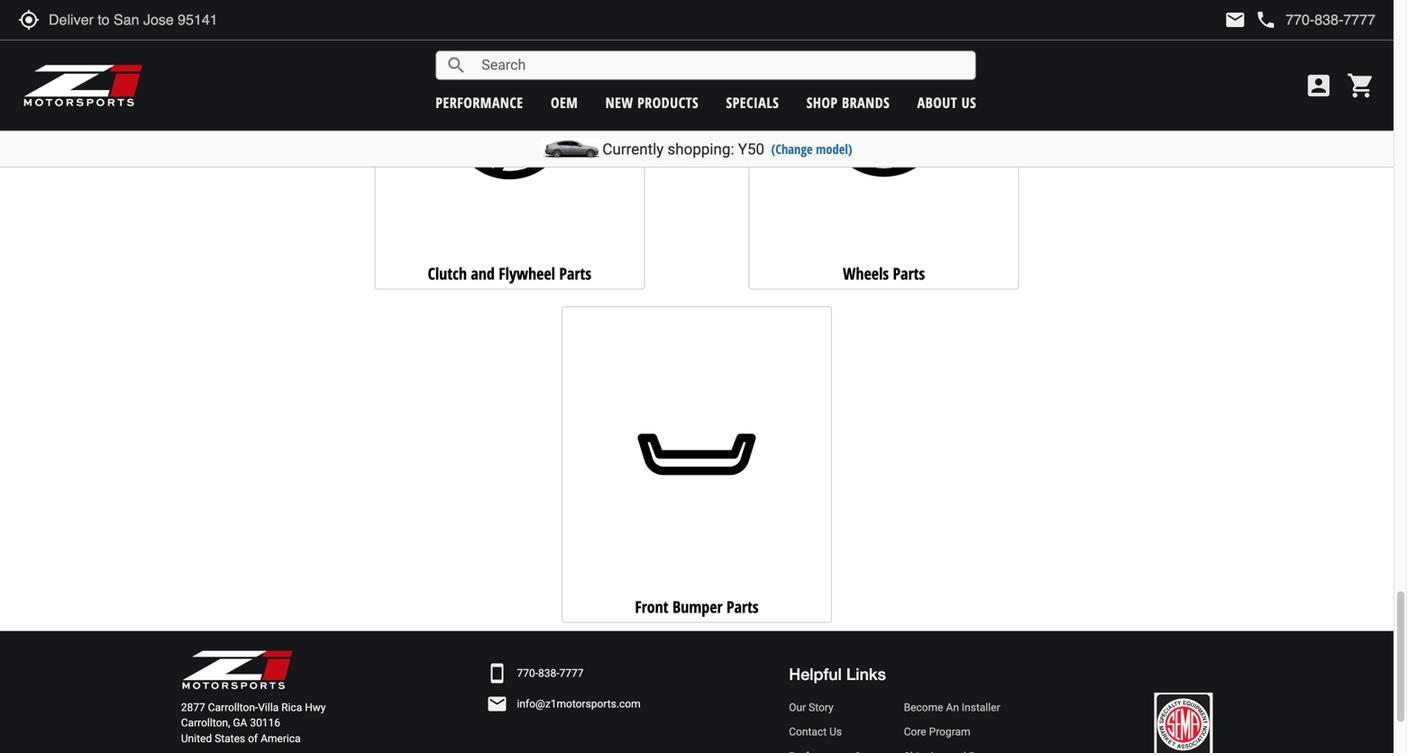 Task type: describe. For each thing, give the bounding box(es) containing it.
performance
[[436, 93, 524, 112]]

shop
[[807, 93, 838, 112]]

specials link
[[726, 93, 780, 112]]

email info@z1motorsports.com
[[487, 694, 641, 716]]

(change model) link
[[772, 140, 853, 158]]

core program
[[904, 727, 971, 739]]

wheels
[[843, 263, 889, 285]]

smartphone 770-838-7777
[[487, 663, 584, 685]]

become an installer
[[904, 702, 1001, 715]]

y50
[[738, 140, 765, 158]]

info@z1motorsports.com link
[[517, 697, 641, 713]]

contact us
[[789, 727, 842, 739]]

770-
[[517, 668, 538, 680]]

about us
[[918, 93, 977, 112]]

wheels parts link
[[749, 0, 1020, 290]]

become an installer link
[[904, 701, 1007, 716]]

helpful links
[[789, 665, 886, 685]]

wheels parts
[[843, 263, 925, 285]]

bumper
[[673, 596, 723, 619]]

770-838-7777 link
[[517, 667, 584, 682]]

mail
[[1225, 9, 1247, 31]]

clutch and flywheel parts
[[428, 263, 592, 285]]

carrollton-
[[208, 702, 258, 715]]

our story link
[[789, 701, 886, 716]]

hwy
[[305, 702, 326, 715]]

core program link
[[904, 725, 1007, 741]]

us for contact us
[[830, 727, 842, 739]]

us for about us
[[962, 93, 977, 112]]

our
[[789, 702, 806, 715]]

products
[[638, 93, 699, 112]]

z1 motorsports logo image
[[23, 63, 144, 108]]

2 horizontal spatial parts
[[893, 263, 925, 285]]

states
[[215, 733, 245, 746]]

carrollton,
[[181, 718, 230, 730]]

contact us link
[[789, 725, 886, 741]]

clutch and flywheel parts link
[[375, 0, 645, 290]]

program
[[929, 727, 971, 739]]

ga
[[233, 718, 247, 730]]

shopping:
[[668, 140, 735, 158]]

z1 company logo image
[[181, 650, 294, 692]]

30116
[[250, 718, 280, 730]]

oem
[[551, 93, 578, 112]]

7777
[[560, 668, 584, 680]]

about us link
[[918, 93, 977, 112]]

account_box
[[1305, 71, 1334, 100]]

flywheel
[[499, 263, 555, 285]]

y50front bumper image
[[567, 325, 827, 585]]

new products link
[[606, 93, 699, 112]]

an
[[946, 702, 960, 715]]

and
[[471, 263, 495, 285]]

shopping_cart link
[[1343, 71, 1376, 100]]

new products
[[606, 93, 699, 112]]

account_box link
[[1300, 71, 1338, 100]]

our story
[[789, 702, 834, 715]]



Task type: locate. For each thing, give the bounding box(es) containing it.
mail link
[[1225, 9, 1247, 31]]

1 horizontal spatial parts
[[727, 596, 759, 619]]

performance link
[[436, 93, 524, 112]]

contact
[[789, 727, 827, 739]]

phone link
[[1256, 9, 1376, 31]]

parts right flywheel
[[560, 263, 592, 285]]

shop brands
[[807, 93, 890, 112]]

shopping_cart
[[1347, 71, 1376, 100]]

info@z1motorsports.com
[[517, 699, 641, 711]]

y50wheels image
[[754, 0, 1014, 251]]

specials
[[726, 93, 780, 112]]

2877
[[181, 702, 205, 715]]

email
[[487, 694, 508, 716]]

new
[[606, 93, 634, 112]]

united
[[181, 733, 212, 746]]

Search search field
[[467, 51, 976, 79]]

core
[[904, 727, 927, 739]]

front
[[635, 596, 669, 619]]

parts right bumper
[[727, 596, 759, 619]]

2877 carrollton-villa rica hwy carrollton, ga 30116 united states of america
[[181, 702, 326, 746]]

0 horizontal spatial us
[[830, 727, 842, 739]]

1 vertical spatial us
[[830, 727, 842, 739]]

smartphone
[[487, 663, 508, 685]]

links
[[847, 665, 886, 685]]

america
[[261, 733, 301, 746]]

shop brands link
[[807, 93, 890, 112]]

model)
[[816, 140, 853, 158]]

front bumper parts link
[[562, 307, 832, 623]]

clutch
[[428, 263, 467, 285]]

0 horizontal spatial parts
[[560, 263, 592, 285]]

us
[[962, 93, 977, 112], [830, 727, 842, 739]]

installer
[[962, 702, 1001, 715]]

parts right 'wheels' at the top right of page
[[893, 263, 925, 285]]

parts
[[560, 263, 592, 285], [893, 263, 925, 285], [727, 596, 759, 619]]

sema member logo image
[[1155, 694, 1213, 754]]

838-
[[538, 668, 560, 680]]

become
[[904, 702, 944, 715]]

helpful
[[789, 665, 842, 685]]

0 vertical spatial us
[[962, 93, 977, 112]]

currently
[[603, 140, 664, 158]]

search
[[446, 55, 467, 76]]

my_location
[[18, 9, 40, 31]]

us down the our story link
[[830, 727, 842, 739]]

phone
[[1256, 9, 1277, 31]]

y50clutch and flywheel image
[[380, 0, 640, 251]]

(change
[[772, 140, 813, 158]]

1 horizontal spatial us
[[962, 93, 977, 112]]

front bumper parts
[[635, 596, 759, 619]]

us right about
[[962, 93, 977, 112]]

currently shopping: y50 (change model)
[[603, 140, 853, 158]]

story
[[809, 702, 834, 715]]

about
[[918, 93, 958, 112]]

mail phone
[[1225, 9, 1277, 31]]

brands
[[842, 93, 890, 112]]

oem link
[[551, 93, 578, 112]]

of
[[248, 733, 258, 746]]

rica
[[281, 702, 302, 715]]

villa
[[258, 702, 279, 715]]



Task type: vqa. For each thing, say whether or not it's contained in the screenshot.
'Links'
yes



